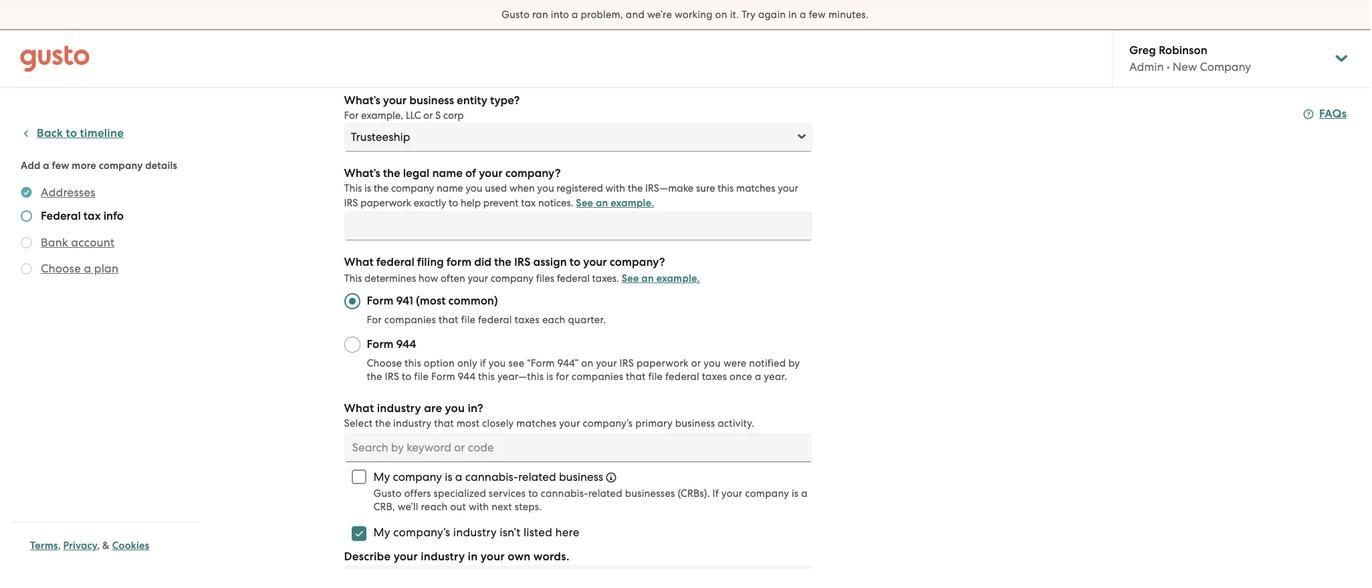 Task type: vqa. For each thing, say whether or not it's contained in the screenshot.
Privacy
yes



Task type: locate. For each thing, give the bounding box(es) containing it.
What's the legal name of your company? text field
[[344, 211, 812, 241]]

you up most
[[445, 402, 465, 416]]

this down if
[[478, 371, 495, 383]]

what for what federal filing form did the irs assign to your company?
[[344, 256, 374, 270]]

check image down circle check image
[[21, 211, 32, 222]]

on left it.
[[716, 9, 728, 21]]

cannabis- inside gusto offers specialized services to cannabis-related businesses (crbs). if your company is a crb, we'll reach out with next steps.
[[541, 488, 589, 500]]

1 what's from the top
[[344, 94, 380, 108]]

home image
[[20, 45, 90, 72]]

with right out
[[469, 502, 489, 514]]

2 check image from the top
[[21, 237, 32, 249]]

name left of
[[433, 167, 463, 181]]

try
[[742, 9, 756, 21]]

0 vertical spatial companies
[[385, 314, 436, 326]]

tax inside list
[[84, 209, 101, 223]]

minutes.
[[829, 9, 869, 21]]

1 vertical spatial gusto
[[374, 488, 402, 500]]

1 my from the top
[[374, 471, 390, 484]]

0 vertical spatial see an example. button
[[576, 195, 655, 211]]

the inside form 944 choose this option only if you see "form 944" on your irs paperwork or you were notified by the irs to file form 944 this year—this is for companies that file federal taxes once a year.
[[367, 371, 382, 383]]

2 what's from the top
[[344, 167, 380, 181]]

industry left are
[[377, 402, 421, 416]]

1 horizontal spatial 944
[[458, 371, 476, 383]]

company? inside the what federal filing form did the irs assign to your company? this determines how often your company files federal taxes. see an example.
[[610, 256, 665, 270]]

example. inside the what federal filing form did the irs assign to your company? this determines how often your company files federal taxes. see an example.
[[657, 273, 700, 285]]

0 vertical spatial few
[[809, 9, 826, 21]]

1 vertical spatial 944
[[458, 371, 476, 383]]

company? up when
[[506, 167, 561, 181]]

0 vertical spatial taxes
[[515, 314, 540, 326]]

2 vertical spatial this
[[478, 371, 495, 383]]

1 horizontal spatial few
[[809, 9, 826, 21]]

see right taxes.
[[622, 273, 639, 285]]

file inside form 941 (most common) for companies that file federal taxes each quarter.
[[461, 314, 476, 326]]

own
[[508, 551, 531, 565]]

1 vertical spatial in
[[468, 551, 478, 565]]

tax left info
[[84, 209, 101, 223]]

company inside this is the company name you used when you registered with the irs—make sure this matches your irs paperwork exactly to help prevent tax notices.
[[391, 183, 434, 195]]

see
[[576, 197, 594, 209], [622, 273, 639, 285]]

0 vertical spatial an
[[596, 197, 608, 209]]

federal up primary
[[666, 371, 700, 383]]

when
[[510, 183, 535, 195]]

0 horizontal spatial with
[[469, 502, 489, 514]]

what's inside what's your business entity type? for example, llc or s corp
[[344, 94, 380, 108]]

1 horizontal spatial or
[[692, 358, 701, 370]]

check image for bank
[[21, 237, 32, 249]]

prevent
[[484, 197, 519, 209]]

on inside form 944 choose this option only if you see "form 944" on your irs paperwork or you were notified by the irs to file form 944 this year—this is for companies that file federal taxes once a year.
[[582, 358, 594, 370]]

1 vertical spatial what
[[344, 402, 374, 416]]

related inside gusto offers specialized services to cannabis-related businesses (crbs). if your company is a crb, we'll reach out with next steps.
[[588, 488, 623, 500]]

steps.
[[515, 502, 542, 514]]

bank account
[[41, 236, 115, 250]]

2 vertical spatial that
[[434, 418, 454, 430]]

1 vertical spatial company?
[[610, 256, 665, 270]]

next
[[492, 502, 512, 514]]

taxes left each
[[515, 314, 540, 326]]

my down crb,
[[374, 527, 390, 540]]

1 horizontal spatial paperwork
[[637, 358, 689, 370]]

0 horizontal spatial companies
[[385, 314, 436, 326]]

gusto ran into a problem, and we're working on it. try again in a few minutes.
[[502, 9, 869, 21]]

0 vertical spatial that
[[439, 314, 459, 326]]

federal
[[376, 256, 415, 270], [557, 273, 590, 285], [478, 314, 512, 326], [666, 371, 700, 383]]

1 horizontal spatial company?
[[610, 256, 665, 270]]

company left files
[[491, 273, 534, 285]]

0 vertical spatial company?
[[506, 167, 561, 181]]

0 horizontal spatial ,
[[58, 541, 61, 553]]

file down common)
[[461, 314, 476, 326]]

or
[[423, 110, 433, 122], [692, 358, 701, 370]]

944 down only
[[458, 371, 476, 383]]

you
[[466, 183, 483, 195], [538, 183, 554, 195], [489, 358, 506, 370], [704, 358, 721, 370], [445, 402, 465, 416]]

1 horizontal spatial matches
[[737, 183, 776, 195]]

industry
[[377, 402, 421, 416], [393, 418, 432, 430], [453, 527, 497, 540], [421, 551, 465, 565]]

check image left choose a plan button
[[21, 264, 32, 275]]

out
[[450, 502, 466, 514]]

1 vertical spatial cannabis-
[[541, 488, 589, 500]]

llc
[[406, 110, 421, 122]]

gusto for gusto offers specialized services to cannabis-related businesses (crbs). if your company is a crb, we'll reach out with next steps.
[[374, 488, 402, 500]]

1 vertical spatial form
[[367, 338, 394, 352]]

example,
[[361, 110, 403, 122]]

this inside this is the company name you used when you registered with the irs—make sure this matches your irs paperwork exactly to help prevent tax notices.
[[718, 183, 734, 195]]

irs inside the what federal filing form did the irs assign to your company? this determines how often your company files federal taxes. see an example.
[[514, 256, 531, 270]]

0 vertical spatial see
[[576, 197, 594, 209]]

form 944 choose this option only if you see "form 944" on your irs paperwork or you were notified by the irs to file form 944 this year—this is for companies that file federal taxes once a year.
[[367, 338, 800, 383]]

with
[[606, 183, 626, 195], [469, 502, 489, 514]]

company up offers
[[393, 471, 442, 484]]

sure
[[696, 183, 716, 195]]

1 vertical spatial related
[[588, 488, 623, 500]]

privacy
[[63, 541, 97, 553]]

related left businesses
[[588, 488, 623, 500]]

quarter.
[[568, 314, 606, 326]]

info
[[103, 209, 124, 223]]

0 vertical spatial business
[[410, 94, 454, 108]]

company right if
[[745, 488, 789, 500]]

0 vertical spatial or
[[423, 110, 433, 122]]

name inside this is the company name you used when you registered with the irs—make sure this matches your irs paperwork exactly to help prevent tax notices.
[[437, 183, 463, 195]]

, left &
[[97, 541, 100, 553]]

form
[[367, 294, 394, 308], [367, 338, 394, 352], [431, 371, 455, 383]]

0 vertical spatial what's
[[344, 94, 380, 108]]

on
[[716, 9, 728, 21], [582, 358, 594, 370]]

1 vertical spatial this
[[405, 358, 421, 370]]

1 vertical spatial matches
[[517, 418, 557, 430]]

1 vertical spatial business
[[675, 418, 715, 430]]

what's for what's the legal name of your company?
[[344, 167, 380, 181]]

you left were
[[704, 358, 721, 370]]

choose
[[41, 262, 81, 276], [367, 358, 402, 370]]

1 vertical spatial with
[[469, 502, 489, 514]]

your inside gusto offers specialized services to cannabis-related businesses (crbs). if your company is a crb, we'll reach out with next steps.
[[722, 488, 743, 500]]

cannabis-
[[465, 471, 518, 484], [541, 488, 589, 500]]

with inside gusto offers specialized services to cannabis-related businesses (crbs). if your company is a crb, we'll reach out with next steps.
[[469, 502, 489, 514]]

gusto
[[502, 9, 530, 21], [374, 488, 402, 500]]

form inside form 941 (most common) for companies that file federal taxes each quarter.
[[367, 294, 394, 308]]

cannabis- up steps.
[[541, 488, 589, 500]]

what's up example, at the top
[[344, 94, 380, 108]]

1 vertical spatial paperwork
[[637, 358, 689, 370]]

1 horizontal spatial file
[[461, 314, 476, 326]]

1 horizontal spatial see
[[622, 273, 639, 285]]

What industry are you in? field
[[344, 434, 812, 463]]

0 vertical spatial in
[[789, 9, 798, 21]]

companies down 944"
[[572, 371, 624, 383]]

1 vertical spatial few
[[52, 160, 69, 172]]

0 vertical spatial choose
[[41, 262, 81, 276]]

a inside button
[[84, 262, 91, 276]]

federal right files
[[557, 273, 590, 285]]

see an example. button right taxes.
[[622, 271, 700, 287]]

with inside this is the company name you used when you registered with the irs—make sure this matches your irs paperwork exactly to help prevent tax notices.
[[606, 183, 626, 195]]

is inside this is the company name you used when you registered with the irs—make sure this matches your irs paperwork exactly to help prevent tax notices.
[[365, 183, 371, 195]]

choose inside button
[[41, 262, 81, 276]]

this right 'sure'
[[718, 183, 734, 195]]

check image
[[21, 211, 32, 222], [21, 237, 32, 249], [21, 264, 32, 275]]

to
[[66, 126, 77, 140], [449, 197, 458, 209], [570, 256, 581, 270], [402, 371, 412, 383], [529, 488, 538, 500]]

0 horizontal spatial tax
[[84, 209, 101, 223]]

0 horizontal spatial business
[[410, 94, 454, 108]]

1 horizontal spatial for
[[367, 314, 382, 326]]

federal inside form 944 choose this option only if you see "form 944" on your irs paperwork or you were notified by the irs to file form 944 this year—this is for companies that file federal taxes once a year.
[[666, 371, 700, 383]]

business up gusto offers specialized services to cannabis-related businesses (crbs). if your company is a crb, we'll reach out with next steps.
[[559, 471, 604, 484]]

Describe your industry in your own words. field
[[344, 566, 812, 570]]

company right 'more'
[[99, 160, 143, 172]]

few left 'more'
[[52, 160, 69, 172]]

0 vertical spatial form
[[367, 294, 394, 308]]

a inside gusto offers specialized services to cannabis-related businesses (crbs). if your company is a crb, we'll reach out with next steps.
[[802, 488, 808, 500]]

1 vertical spatial or
[[692, 358, 701, 370]]

1 horizontal spatial ,
[[97, 541, 100, 553]]

add
[[21, 160, 41, 172]]

see down registered
[[576, 197, 594, 209]]

choose left option
[[367, 358, 402, 370]]

1 horizontal spatial business
[[559, 471, 604, 484]]

taxes
[[515, 314, 540, 326], [702, 371, 727, 383]]

0 horizontal spatial or
[[423, 110, 433, 122]]

1 vertical spatial this
[[344, 273, 362, 285]]

0 vertical spatial this
[[718, 183, 734, 195]]

federal down common)
[[478, 314, 512, 326]]

greg robinson admin • new company
[[1130, 43, 1252, 74]]

select
[[344, 418, 373, 430]]

we're
[[647, 9, 672, 21]]

tax down when
[[521, 197, 536, 209]]

my for my company is a cannabis-related business
[[374, 471, 390, 484]]

company down legal
[[391, 183, 434, 195]]

only
[[458, 358, 478, 370]]

check image left bank
[[21, 237, 32, 249]]

0 horizontal spatial cannabis-
[[465, 471, 518, 484]]

on right 944"
[[582, 358, 594, 370]]

paperwork
[[361, 197, 411, 209], [637, 358, 689, 370]]

to inside the what federal filing form did the irs assign to your company? this determines how often your company files federal taxes. see an example.
[[570, 256, 581, 270]]

companies down 941
[[385, 314, 436, 326]]

what up determines
[[344, 256, 374, 270]]

1 , from the left
[[58, 541, 61, 553]]

file down option
[[414, 371, 429, 383]]

2 vertical spatial business
[[559, 471, 604, 484]]

1 horizontal spatial taxes
[[702, 371, 727, 383]]

a inside form 944 choose this option only if you see "form 944" on your irs paperwork or you were notified by the irs to file form 944 this year—this is for companies that file federal taxes once a year.
[[755, 371, 762, 383]]

see an example. button for what federal filing form did the irs assign to your company?
[[622, 271, 700, 287]]

1 horizontal spatial company's
[[583, 418, 633, 430]]

specialized
[[434, 488, 486, 500]]

944 down 941
[[396, 338, 416, 352]]

irs
[[344, 197, 358, 209], [514, 256, 531, 270], [620, 358, 634, 370], [385, 371, 399, 383]]

1 horizontal spatial cannabis-
[[541, 488, 589, 500]]

0 horizontal spatial taxes
[[515, 314, 540, 326]]

once
[[730, 371, 753, 383]]

, left the privacy link
[[58, 541, 61, 553]]

1 vertical spatial companies
[[572, 371, 624, 383]]

industry down are
[[393, 418, 432, 430]]

gusto left ran
[[502, 9, 530, 21]]

this left option
[[405, 358, 421, 370]]

that inside form 944 choose this option only if you see "form 944" on your irs paperwork or you were notified by the irs to file form 944 this year—this is for companies that file federal taxes once a year.
[[626, 371, 646, 383]]

admin
[[1130, 60, 1164, 74]]

company? up taxes.
[[610, 256, 665, 270]]

1 vertical spatial company's
[[393, 527, 450, 540]]

for down determines
[[367, 314, 382, 326]]

3 check image from the top
[[21, 264, 32, 275]]

0 vertical spatial gusto
[[502, 9, 530, 21]]

matches right closely
[[517, 418, 557, 430]]

1 horizontal spatial an
[[642, 273, 654, 285]]

your inside what industry are you in? select the industry that most closely matches your company's primary business activity.
[[559, 418, 580, 430]]

your inside this is the company name you used when you registered with the irs—make sure this matches your irs paperwork exactly to help prevent tax notices.
[[778, 183, 799, 195]]

1 what from the top
[[344, 256, 374, 270]]

choose down bank
[[41, 262, 81, 276]]

industry up describe your industry in your own words.
[[453, 527, 497, 540]]

1 vertical spatial taxes
[[702, 371, 727, 383]]

to inside gusto offers specialized services to cannabis-related businesses (crbs). if your company is a crb, we'll reach out with next steps.
[[529, 488, 538, 500]]

0 vertical spatial name
[[433, 167, 463, 181]]

is
[[365, 183, 371, 195], [547, 371, 554, 383], [445, 471, 453, 484], [792, 488, 799, 500]]

in right again on the right of the page
[[789, 9, 798, 21]]

0 vertical spatial this
[[344, 183, 362, 195]]

my
[[374, 471, 390, 484], [374, 527, 390, 540]]

for
[[344, 110, 359, 122], [367, 314, 382, 326]]

addresses button
[[41, 185, 95, 201]]

or left were
[[692, 358, 701, 370]]

gusto offers specialized services to cannabis-related businesses (crbs). if your company is a crb, we'll reach out with next steps.
[[374, 488, 808, 514]]

or left s
[[423, 110, 433, 122]]

form for form 941 (most common)
[[367, 294, 394, 308]]

2 vertical spatial check image
[[21, 264, 32, 275]]

1 this from the top
[[344, 183, 362, 195]]

federal
[[41, 209, 81, 223]]

what up select
[[344, 402, 374, 416]]

related up steps.
[[518, 471, 556, 484]]

problem,
[[581, 9, 623, 21]]

terms
[[30, 541, 58, 553]]

that up primary
[[626, 371, 646, 383]]

business left activity.
[[675, 418, 715, 430]]

an right taxes.
[[642, 273, 654, 285]]

0 horizontal spatial on
[[582, 358, 594, 370]]

business up s
[[410, 94, 454, 108]]

gusto inside gusto offers specialized services to cannabis-related businesses (crbs). if your company is a crb, we'll reach out with next steps.
[[374, 488, 402, 500]]

,
[[58, 541, 61, 553], [97, 541, 100, 553]]

2 what from the top
[[344, 402, 374, 416]]

or inside form 944 choose this option only if you see "form 944" on your irs paperwork or you were notified by the irs to file form 944 this year—this is for companies that file federal taxes once a year.
[[692, 358, 701, 370]]

company's down reach
[[393, 527, 450, 540]]

0 vertical spatial matches
[[737, 183, 776, 195]]

1 vertical spatial check image
[[21, 237, 32, 249]]

words.
[[534, 551, 570, 565]]

company's inside what industry are you in? select the industry that most closely matches your company's primary business activity.
[[583, 418, 633, 430]]

file up primary
[[649, 371, 663, 383]]

name down what's the legal name of your company?
[[437, 183, 463, 195]]

in down the my company's industry isn't listed here
[[468, 551, 478, 565]]

0 horizontal spatial this
[[405, 358, 421, 370]]

gusto up crb,
[[374, 488, 402, 500]]

taxes down were
[[702, 371, 727, 383]]

1 horizontal spatial in
[[789, 9, 798, 21]]

1 horizontal spatial on
[[716, 9, 728, 21]]

1 horizontal spatial choose
[[367, 358, 402, 370]]

for left example, at the top
[[344, 110, 359, 122]]

what inside the what federal filing form did the irs assign to your company? this determines how often your company files federal taxes. see an example.
[[344, 256, 374, 270]]

2 this from the top
[[344, 273, 362, 285]]

paperwork up primary
[[637, 358, 689, 370]]

My company's industry isn't listed here checkbox
[[344, 520, 374, 549]]

1 horizontal spatial related
[[588, 488, 623, 500]]

1 horizontal spatial companies
[[572, 371, 624, 383]]

0 vertical spatial paperwork
[[361, 197, 411, 209]]

see inside popup button
[[576, 197, 594, 209]]

company
[[1200, 60, 1252, 74]]

you up the help
[[466, 183, 483, 195]]

see an example. button down registered
[[576, 195, 655, 211]]

1 vertical spatial see
[[622, 273, 639, 285]]

0 horizontal spatial few
[[52, 160, 69, 172]]

company's up what industry are you in? field
[[583, 418, 633, 430]]

file
[[461, 314, 476, 326], [414, 371, 429, 383], [649, 371, 663, 383]]

company's
[[583, 418, 633, 430], [393, 527, 450, 540]]

tax inside this is the company name you used when you registered with the irs—make sure this matches your irs paperwork exactly to help prevent tax notices.
[[521, 197, 536, 209]]

primary
[[636, 418, 673, 430]]

example.
[[611, 197, 655, 209], [657, 273, 700, 285]]

1 vertical spatial on
[[582, 358, 594, 370]]

company
[[99, 160, 143, 172], [391, 183, 434, 195], [491, 273, 534, 285], [393, 471, 442, 484], [745, 488, 789, 500]]

paperwork down legal
[[361, 197, 411, 209]]

form 941 (most common) for companies that file federal taxes each quarter.
[[367, 294, 606, 326]]

None checkbox
[[344, 463, 374, 492]]

cannabis- up services
[[465, 471, 518, 484]]

this
[[344, 183, 362, 195], [344, 273, 362, 285]]

2 , from the left
[[97, 541, 100, 553]]

0 vertical spatial cannabis-
[[465, 471, 518, 484]]

what inside what industry are you in? select the industry that most closely matches your company's primary business activity.
[[344, 402, 374, 416]]

2 horizontal spatial this
[[718, 183, 734, 195]]

1 horizontal spatial tax
[[521, 197, 536, 209]]

0 vertical spatial what
[[344, 256, 374, 270]]

0 horizontal spatial choose
[[41, 262, 81, 276]]

0 vertical spatial company's
[[583, 418, 633, 430]]

help
[[461, 197, 481, 209]]

form for form 944
[[367, 338, 394, 352]]

1 vertical spatial what's
[[344, 167, 380, 181]]

my up crb,
[[374, 471, 390, 484]]

that down are
[[434, 418, 454, 430]]

what's left legal
[[344, 167, 380, 181]]

an down registered
[[596, 197, 608, 209]]

matches right 'sure'
[[737, 183, 776, 195]]

1 vertical spatial name
[[437, 183, 463, 195]]

2 horizontal spatial business
[[675, 418, 715, 430]]

few left the minutes.
[[809, 9, 826, 21]]

that down (most
[[439, 314, 459, 326]]

1 vertical spatial choose
[[367, 358, 402, 370]]

0 horizontal spatial matches
[[517, 418, 557, 430]]

that
[[439, 314, 459, 326], [626, 371, 646, 383], [434, 418, 454, 430]]

company inside gusto offers specialized services to cannabis-related businesses (crbs). if your company is a crb, we'll reach out with next steps.
[[745, 488, 789, 500]]

business inside what industry are you in? select the industry that most closely matches your company's primary business activity.
[[675, 418, 715, 430]]

0 horizontal spatial example.
[[611, 197, 655, 209]]

a
[[572, 9, 578, 21], [800, 9, 807, 21], [43, 160, 49, 172], [84, 262, 91, 276], [755, 371, 762, 383], [455, 471, 463, 484], [802, 488, 808, 500]]

1 vertical spatial an
[[642, 273, 654, 285]]

1 horizontal spatial this
[[478, 371, 495, 383]]

0 vertical spatial 944
[[396, 338, 416, 352]]

0 vertical spatial with
[[606, 183, 626, 195]]

most
[[457, 418, 480, 430]]

with up see an example.
[[606, 183, 626, 195]]

None radio
[[344, 294, 360, 310], [344, 337, 360, 353], [344, 294, 360, 310], [344, 337, 360, 353]]

to inside "back to timeline" button
[[66, 126, 77, 140]]

what's for what's your business entity type? for example, llc or s corp
[[344, 94, 380, 108]]

1 vertical spatial see an example. button
[[622, 271, 700, 287]]

the
[[383, 167, 401, 181], [374, 183, 389, 195], [628, 183, 643, 195], [494, 256, 512, 270], [367, 371, 382, 383], [375, 418, 391, 430]]

1 vertical spatial that
[[626, 371, 646, 383]]

2 my from the top
[[374, 527, 390, 540]]

what's your business entity type? for example, llc or s corp
[[344, 94, 520, 122]]

0 vertical spatial check image
[[21, 211, 32, 222]]

see
[[509, 358, 525, 370]]

what
[[344, 256, 374, 270], [344, 402, 374, 416]]

941
[[396, 294, 413, 308]]

company?
[[506, 167, 561, 181], [610, 256, 665, 270]]



Task type: describe. For each thing, give the bounding box(es) containing it.
0 horizontal spatial an
[[596, 197, 608, 209]]

did
[[474, 256, 492, 270]]

add a few more company details
[[21, 160, 177, 172]]

0 horizontal spatial in
[[468, 551, 478, 565]]

plan
[[94, 262, 119, 276]]

reach
[[421, 502, 448, 514]]

legal
[[403, 167, 430, 181]]

robinson
[[1159, 43, 1208, 58]]

matches inside what industry are you in? select the industry that most closely matches your company's primary business activity.
[[517, 418, 557, 430]]

faqs button
[[1304, 106, 1347, 122]]

timeline
[[80, 126, 124, 140]]

new
[[1173, 60, 1198, 74]]

companies inside form 941 (most common) for companies that file federal taxes each quarter.
[[385, 314, 436, 326]]

working
[[675, 9, 713, 21]]

to inside form 944 choose this option only if you see "form 944" on your irs paperwork or you were notified by the irs to file form 944 this year—this is for companies that file federal taxes once a year.
[[402, 371, 412, 383]]

0 vertical spatial related
[[518, 471, 556, 484]]

gusto for gusto ran into a problem, and we're working on it. try again in a few minutes.
[[502, 9, 530, 21]]

year—this
[[498, 371, 544, 383]]

in?
[[468, 402, 484, 416]]

business inside what's your business entity type? for example, llc or s corp
[[410, 94, 454, 108]]

terms link
[[30, 541, 58, 553]]

this inside the what federal filing form did the irs assign to your company? this determines how often your company files federal taxes. see an example.
[[344, 273, 362, 285]]

(crbs).
[[678, 488, 710, 500]]

details
[[145, 160, 177, 172]]

you right if
[[489, 358, 506, 370]]

for inside form 941 (most common) for companies that file federal taxes each quarter.
[[367, 314, 382, 326]]

your inside what's your business entity type? for example, llc or s corp
[[383, 94, 407, 108]]

greg
[[1130, 43, 1157, 58]]

1 check image from the top
[[21, 211, 32, 222]]

company inside the what federal filing form did the irs assign to your company? this determines how often your company files federal taxes. see an example.
[[491, 273, 534, 285]]

matches inside this is the company name you used when you registered with the irs—make sure this matches your irs paperwork exactly to help prevent tax notices.
[[737, 183, 776, 195]]

how
[[419, 273, 438, 285]]

corp
[[443, 110, 464, 122]]

determines
[[365, 273, 416, 285]]

is inside form 944 choose this option only if you see "form 944" on your irs paperwork or you were notified by the irs to file form 944 this year—this is for companies that file federal taxes once a year.
[[547, 371, 554, 383]]

what for what industry are you in?
[[344, 402, 374, 416]]

0 horizontal spatial company's
[[393, 527, 450, 540]]

choose a plan
[[41, 262, 119, 276]]

companies inside form 944 choose this option only if you see "form 944" on your irs paperwork or you were notified by the irs to file form 944 this year—this is for companies that file federal taxes once a year.
[[572, 371, 624, 383]]

federal up determines
[[376, 256, 415, 270]]

example. inside popup button
[[611, 197, 655, 209]]

the inside the what federal filing form did the irs assign to your company? this determines how often your company files federal taxes. see an example.
[[494, 256, 512, 270]]

if
[[480, 358, 486, 370]]

choose inside form 944 choose this option only if you see "form 944" on your irs paperwork or you were notified by the irs to file form 944 this year—this is for companies that file federal taxes once a year.
[[367, 358, 402, 370]]

what federal filing form did the irs assign to your company? this determines how often your company files federal taxes. see an example.
[[344, 256, 700, 285]]

exactly
[[414, 197, 446, 209]]

by
[[789, 358, 800, 370]]

common)
[[449, 294, 498, 308]]

circle check image
[[21, 185, 32, 201]]

into
[[551, 9, 569, 21]]

paperwork inside form 944 choose this option only if you see "form 944" on your irs paperwork or you were notified by the irs to file form 944 this year—this is for companies that file federal taxes once a year.
[[637, 358, 689, 370]]

describe your industry in your own words.
[[344, 551, 570, 565]]

to inside this is the company name you used when you registered with the irs—make sure this matches your irs paperwork exactly to help prevent tax notices.
[[449, 197, 458, 209]]

irs—make
[[646, 183, 694, 195]]

we'll
[[398, 502, 419, 514]]

what's the legal name of your company?
[[344, 167, 561, 181]]

more
[[72, 160, 96, 172]]

see inside the what federal filing form did the irs assign to your company? this determines how often your company files federal taxes. see an example.
[[622, 273, 639, 285]]

crb,
[[374, 502, 395, 514]]

check image for choose
[[21, 264, 32, 275]]

often
[[441, 273, 465, 285]]

that inside what industry are you in? select the industry that most closely matches your company's primary business activity.
[[434, 418, 454, 430]]

my company is a cannabis-related business
[[374, 471, 604, 484]]

services
[[489, 488, 526, 500]]

back
[[37, 126, 63, 140]]

bank account button
[[41, 235, 115, 251]]

944"
[[558, 358, 579, 370]]

0 horizontal spatial company?
[[506, 167, 561, 181]]

•
[[1167, 60, 1170, 74]]

0 vertical spatial on
[[716, 9, 728, 21]]

terms , privacy , & cookies
[[30, 541, 149, 553]]

federal tax info list
[[21, 185, 195, 280]]

registered
[[557, 183, 603, 195]]

describe
[[344, 551, 391, 565]]

my company's industry isn't listed here
[[374, 527, 580, 540]]

2 horizontal spatial file
[[649, 371, 663, 383]]

type?
[[490, 94, 520, 108]]

for
[[556, 371, 569, 383]]

that inside form 941 (most common) for companies that file federal taxes each quarter.
[[439, 314, 459, 326]]

addresses
[[41, 186, 95, 199]]

activity.
[[718, 418, 755, 430]]

my for my company's industry isn't listed here
[[374, 527, 390, 540]]

each
[[542, 314, 566, 326]]

taxes.
[[592, 273, 619, 285]]

taxes inside form 941 (most common) for companies that file federal taxes each quarter.
[[515, 314, 540, 326]]

year.
[[764, 371, 787, 383]]

assign
[[533, 256, 567, 270]]

this inside this is the company name you used when you registered with the irs—make sure this matches your irs paperwork exactly to help prevent tax notices.
[[344, 183, 362, 195]]

notices.
[[539, 197, 574, 209]]

an inside the what federal filing form did the irs assign to your company? this determines how often your company files federal taxes. see an example.
[[642, 273, 654, 285]]

s
[[436, 110, 441, 122]]

or inside what's your business entity type? for example, llc or s corp
[[423, 110, 433, 122]]

choose a plan button
[[41, 261, 119, 277]]

again
[[759, 9, 786, 21]]

(most
[[416, 294, 446, 308]]

see an example. button for what's the legal name of your company?
[[576, 195, 655, 211]]

this is the company name you used when you registered with the irs—make sure this matches your irs paperwork exactly to help prevent tax notices.
[[344, 183, 799, 209]]

bank
[[41, 236, 68, 250]]

irs inside this is the company name you used when you registered with the irs—make sure this matches your irs paperwork exactly to help prevent tax notices.
[[344, 197, 358, 209]]

your inside form 944 choose this option only if you see "form 944" on your irs paperwork or you were notified by the irs to file form 944 this year—this is for companies that file federal taxes once a year.
[[596, 358, 617, 370]]

you inside what industry are you in? select the industry that most closely matches your company's primary business activity.
[[445, 402, 465, 416]]

paperwork inside this is the company name you used when you registered with the irs—make sure this matches your irs paperwork exactly to help prevent tax notices.
[[361, 197, 411, 209]]

are
[[424, 402, 442, 416]]

it.
[[730, 9, 739, 21]]

you up notices.
[[538, 183, 554, 195]]

account
[[71, 236, 115, 250]]

taxes inside form 944 choose this option only if you see "form 944" on your irs paperwork or you were notified by the irs to file form 944 this year—this is for companies that file federal taxes once a year.
[[702, 371, 727, 383]]

here
[[556, 527, 580, 540]]

businesses
[[625, 488, 675, 500]]

federal inside form 941 (most common) for companies that file federal taxes each quarter.
[[478, 314, 512, 326]]

for inside what's your business entity type? for example, llc or s corp
[[344, 110, 359, 122]]

2 vertical spatial form
[[431, 371, 455, 383]]

industry down the my company's industry isn't listed here
[[421, 551, 465, 565]]

entity
[[457, 94, 488, 108]]

what industry are you in? select the industry that most closely matches your company's primary business activity.
[[344, 402, 755, 430]]

and
[[626, 9, 645, 21]]

&
[[102, 541, 110, 553]]

0 horizontal spatial file
[[414, 371, 429, 383]]

is inside gusto offers specialized services to cannabis-related businesses (crbs). if your company is a crb, we'll reach out with next steps.
[[792, 488, 799, 500]]

of
[[466, 167, 476, 181]]

were
[[724, 358, 747, 370]]

the inside what industry are you in? select the industry that most closely matches your company's primary business activity.
[[375, 418, 391, 430]]



